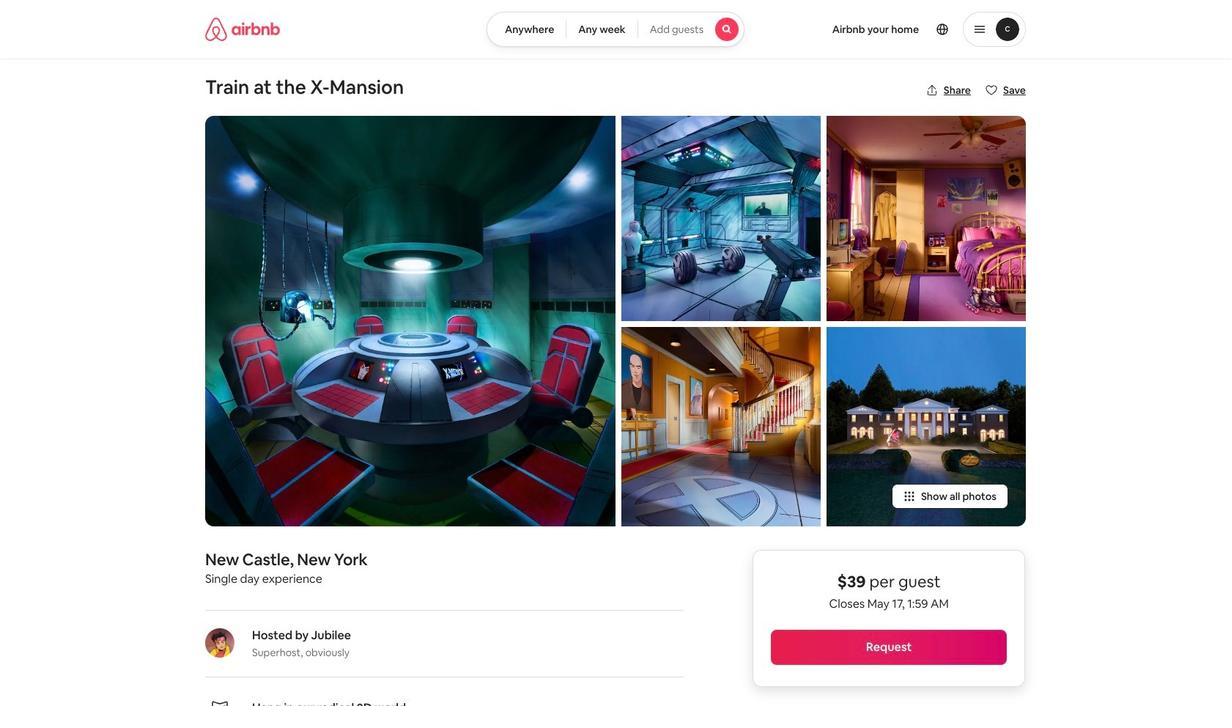 Task type: vqa. For each thing, say whether or not it's contained in the screenshot.
I always thought, "To me my X-Men" was so dorky, but I miss it so much now. We miss you, Charles. image
yes



Task type: describe. For each thing, give the bounding box(es) containing it.
i always thought, "to me my x-men" was so dorky, but i miss it so much now. we miss you, charles. image
[[622, 327, 821, 527]]

spend the night with us x-men at the prof's mansion. here we'll get you ready to be one of us, and have a rad time doing it. image
[[827, 327, 1027, 527]]



Task type: locate. For each thing, give the bounding box(es) containing it.
None search field
[[487, 12, 745, 47]]

profile element
[[763, 0, 1027, 59]]

host profile picture image
[[205, 628, 235, 658]]

my room! yeah i know the colors are a little loud, but it's sort of my color scheme, my plasmoids are yellow, pink, and purple. image
[[827, 116, 1027, 321]]

war room, where we get briefs and stuff. you'll come here to find out about your mutant powers. remember what makes us different makes us great. image
[[205, 116, 616, 527]]

once we're in the danger room all bets are off, it's full on in here. oh and big bro cyclops is watching. if it gets too intense, remember these words: "computer end program." you'll thank me later. image
[[622, 116, 821, 321]]



